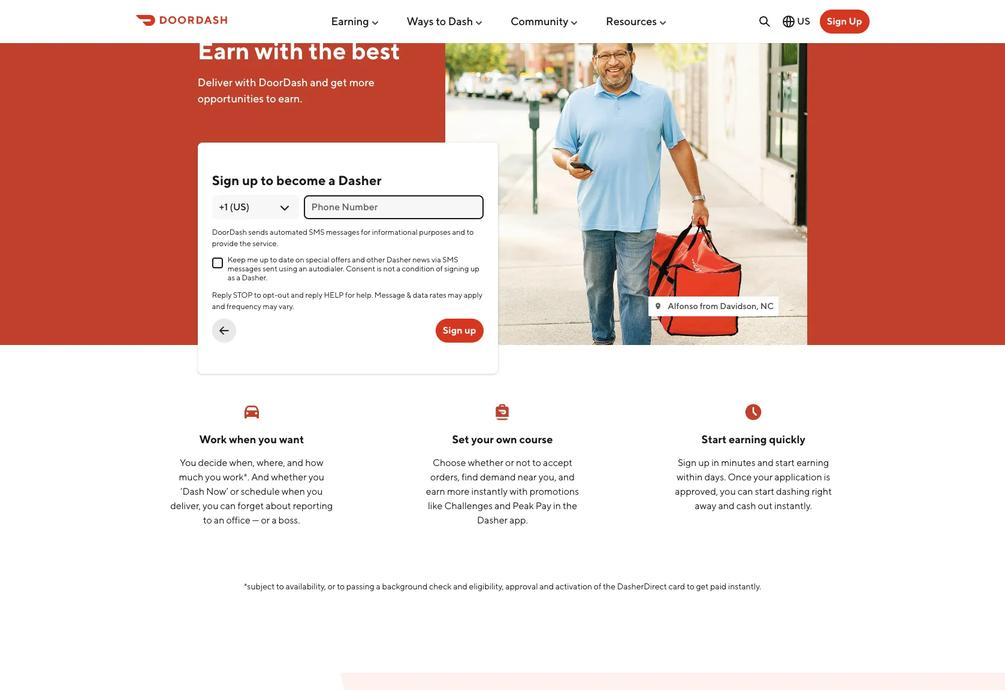Task type: locate. For each thing, give the bounding box(es) containing it.
cash
[[737, 501, 757, 512]]

to inside reply stop to opt-out and reply help for help. message & data rates may apply and frequency may vary.
[[254, 291, 261, 300]]

1 vertical spatial earning
[[797, 457, 830, 469]]

data
[[413, 291, 429, 300]]

0 vertical spatial can
[[738, 486, 754, 498]]

doordash inside doordash sends automated sms messages for informational purposes and to provide the service.
[[212, 228, 247, 237]]

pay
[[536, 501, 552, 512]]

0 vertical spatial with
[[255, 37, 304, 65]]

sign up
[[828, 16, 863, 27]]

the inside doordash sends automated sms messages for informational purposes and to provide the service.
[[240, 239, 251, 248]]

1 horizontal spatial an
[[299, 264, 307, 273]]

in right pay
[[554, 501, 561, 512]]

not up near
[[516, 457, 531, 469]]

2 vertical spatial with
[[510, 486, 528, 498]]

messages up offers
[[326, 228, 360, 237]]

0 horizontal spatial your
[[472, 434, 494, 446]]

want
[[279, 434, 304, 446]]

forget
[[238, 501, 264, 512]]

1 vertical spatial is
[[825, 472, 831, 483]]

0 vertical spatial not
[[384, 264, 395, 273]]

work*.
[[223, 472, 250, 483]]

you down now'
[[203, 501, 219, 512]]

is up right
[[825, 472, 831, 483]]

1 vertical spatial of
[[594, 582, 602, 592]]

1 horizontal spatial get
[[697, 582, 709, 592]]

a right the become
[[329, 173, 336, 188]]

and left "other"
[[352, 256, 365, 265]]

reply stop to opt-out and reply help for help. message & data rates may apply and frequency may vary.
[[212, 291, 483, 311]]

earning up the application
[[797, 457, 830, 469]]

you down once
[[721, 486, 736, 498]]

0 vertical spatial of
[[436, 264, 443, 273]]

instantly. right paid
[[729, 582, 762, 592]]

your right once
[[754, 472, 773, 483]]

1 vertical spatial for
[[346, 291, 355, 300]]

1 horizontal spatial may
[[448, 291, 463, 300]]

0 horizontal spatial sms
[[309, 228, 325, 237]]

ways to dash
[[407, 15, 473, 27]]

deliver
[[198, 76, 233, 89]]

a left condition on the top left of the page
[[397, 264, 401, 273]]

can up office
[[220, 501, 236, 512]]

out right cash
[[758, 501, 773, 512]]

1 vertical spatial sms
[[443, 256, 459, 265]]

1 horizontal spatial when
[[282, 486, 305, 498]]

can inside sign up in minutes and start earning within days. once your application is approved, you can start dashing right away and cash out instantly.
[[738, 486, 754, 498]]

1 horizontal spatial of
[[594, 582, 602, 592]]

check
[[429, 582, 452, 592]]

you
[[259, 434, 277, 446], [205, 472, 221, 483], [309, 472, 325, 483], [307, 486, 323, 498], [721, 486, 736, 498], [203, 501, 219, 512]]

messages
[[326, 228, 360, 237], [228, 264, 261, 273]]

or inside choose whether or not to accept orders, find demand near you, and earn more instantly with promotions like challenges and peak pay in the dasher app.
[[506, 457, 515, 469]]

you inside sign up in minutes and start earning within days. once your application is approved, you can start dashing right away and cash out instantly.
[[721, 486, 736, 498]]

to left dash
[[436, 15, 446, 27]]

provide
[[212, 239, 238, 248]]

and right the "check"
[[454, 582, 468, 592]]

to left date
[[270, 256, 277, 265]]

1 horizontal spatial in
[[712, 457, 720, 469]]

out
[[278, 291, 290, 300], [758, 501, 773, 512]]

dashing
[[777, 486, 811, 498]]

where,
[[257, 457, 286, 469]]

0 horizontal spatial get
[[331, 76, 347, 89]]

to inside you decide when, where, and how much you work*. and whether you 'dash now' or schedule when you deliver, you can forget about reporting to an office — or a boss.
[[203, 515, 212, 526]]

of right activation
[[594, 582, 602, 592]]

0 vertical spatial out
[[278, 291, 290, 300]]

1 vertical spatial more
[[447, 486, 470, 498]]

0 horizontal spatial start
[[756, 486, 775, 498]]

0 vertical spatial get
[[331, 76, 347, 89]]

of left the signing
[[436, 264, 443, 273]]

up inside button
[[465, 325, 477, 337]]

to inside keep me up to date on special offers and other dasher news via sms messages sent using an autodialer. consent is not a condition of signing up as a dasher.
[[270, 256, 277, 265]]

and left how
[[287, 457, 304, 469]]

1 horizontal spatial more
[[447, 486, 470, 498]]

0 vertical spatial earning
[[729, 434, 768, 446]]

not inside choose whether or not to accept orders, find demand near you, and earn more instantly with promotions like challenges and peak pay in the dasher app.
[[516, 457, 531, 469]]

ways to dash link
[[407, 10, 484, 32]]

to left earn.
[[266, 93, 276, 105]]

background
[[382, 582, 428, 592]]

earn
[[426, 486, 446, 498]]

0 vertical spatial for
[[361, 228, 371, 237]]

1 vertical spatial dasher
[[387, 256, 411, 265]]

peak
[[513, 501, 534, 512]]

can
[[738, 486, 754, 498], [220, 501, 236, 512]]

sms right via
[[443, 256, 459, 265]]

1 horizontal spatial your
[[754, 472, 773, 483]]

0 vertical spatial start
[[776, 457, 795, 469]]

earning up minutes
[[729, 434, 768, 446]]

a
[[329, 173, 336, 188], [397, 264, 401, 273], [237, 273, 241, 282], [272, 515, 277, 526], [376, 582, 381, 592]]

special
[[306, 256, 330, 265]]

and down start earning quickly
[[758, 457, 774, 469]]

1 vertical spatial your
[[754, 472, 773, 483]]

when up the about at the bottom left of page
[[282, 486, 305, 498]]

an inside keep me up to date on special offers and other dasher news via sms messages sent using an autodialer. consent is not a condition of signing up as a dasher.
[[299, 264, 307, 273]]

accept
[[543, 457, 573, 469]]

find
[[462, 472, 479, 483]]

out up vary.
[[278, 291, 290, 300]]

or right availability,
[[328, 582, 336, 592]]

to right purposes
[[467, 228, 474, 237]]

a down the about at the bottom left of page
[[272, 515, 277, 526]]

passing
[[347, 582, 375, 592]]

2 horizontal spatial dasher
[[478, 515, 508, 526]]

on
[[296, 256, 305, 265]]

time fill image
[[744, 403, 764, 422]]

for left 'informational'
[[361, 228, 371, 237]]

more up challenges
[[447, 486, 470, 498]]

nc
[[761, 301, 774, 311]]

order hotbag fill image
[[493, 403, 513, 422]]

in up days.
[[712, 457, 720, 469]]

1 vertical spatial whether
[[271, 472, 307, 483]]

for
[[361, 228, 371, 237], [346, 291, 355, 300]]

purposes
[[419, 228, 451, 237]]

1 vertical spatial get
[[697, 582, 709, 592]]

0 vertical spatial is
[[377, 264, 382, 273]]

with inside choose whether or not to accept orders, find demand near you, and earn more instantly with promotions like challenges and peak pay in the dasher app.
[[510, 486, 528, 498]]

1 vertical spatial messages
[[228, 264, 261, 273]]

0 vertical spatial instantly.
[[775, 501, 813, 512]]

with inside deliver with doordash and get more opportunities to earn.
[[235, 76, 256, 89]]

and inside keep me up to date on special offers and other dasher news via sms messages sent using an autodialer. consent is not a condition of signing up as a dasher.
[[352, 256, 365, 265]]

with up peak
[[510, 486, 528, 498]]

0 horizontal spatial instantly.
[[729, 582, 762, 592]]

dash
[[448, 15, 473, 27]]

whether
[[468, 457, 504, 469], [271, 472, 307, 483]]

1 horizontal spatial doordash
[[259, 76, 308, 89]]

to down now'
[[203, 515, 212, 526]]

1 vertical spatial instantly.
[[729, 582, 762, 592]]

1 vertical spatial with
[[235, 76, 256, 89]]

sign up button
[[820, 10, 870, 34]]

1 vertical spatial when
[[282, 486, 305, 498]]

not up message
[[384, 264, 395, 273]]

1 horizontal spatial is
[[825, 472, 831, 483]]

doordash up provide
[[212, 228, 247, 237]]

more inside choose whether or not to accept orders, find demand near you, and earn more instantly with promotions like challenges and peak pay in the dasher app.
[[447, 486, 470, 498]]

1 horizontal spatial can
[[738, 486, 754, 498]]

sent
[[263, 264, 278, 273]]

2 vertical spatial dasher
[[478, 515, 508, 526]]

sign
[[828, 16, 848, 27], [212, 173, 240, 188], [443, 325, 463, 337], [678, 457, 697, 469]]

an left office
[[214, 515, 225, 526]]

0 horizontal spatial whether
[[271, 472, 307, 483]]

dasher inside keep me up to date on special offers and other dasher news via sms messages sent using an autodialer. consent is not a condition of signing up as a dasher.
[[387, 256, 411, 265]]

whether down 'where,' on the left of page
[[271, 472, 307, 483]]

doordash up earn.
[[259, 76, 308, 89]]

and down accept
[[559, 472, 575, 483]]

start earning quickly
[[702, 434, 806, 446]]

deliver with doordash and get more opportunities to earn.
[[198, 76, 375, 105]]

alfonso
[[668, 301, 699, 311]]

to inside deliver with doordash and get more opportunities to earn.
[[266, 93, 276, 105]]

days.
[[705, 472, 727, 483]]

for inside doordash sends automated sms messages for informational purposes and to provide the service.
[[361, 228, 371, 237]]

not inside keep me up to date on special offers and other dasher news via sms messages sent using an autodialer. consent is not a condition of signing up as a dasher.
[[384, 264, 395, 273]]

sms up special
[[309, 228, 325, 237]]

up for sign up
[[465, 325, 477, 337]]

or up demand
[[506, 457, 515, 469]]

0 horizontal spatial of
[[436, 264, 443, 273]]

more
[[349, 76, 375, 89], [447, 486, 470, 498]]

0 vertical spatial sms
[[309, 228, 325, 237]]

doordash sends automated sms messages for informational purposes and to provide the service.
[[212, 228, 474, 248]]

0 horizontal spatial when
[[229, 434, 256, 446]]

0 horizontal spatial more
[[349, 76, 375, 89]]

0 vertical spatial messages
[[326, 228, 360, 237]]

start
[[776, 457, 795, 469], [756, 486, 775, 498]]

1 vertical spatial can
[[220, 501, 236, 512]]

0 horizontal spatial in
[[554, 501, 561, 512]]

sends
[[249, 228, 268, 237]]

dasher left app.
[[478, 515, 508, 526]]

to inside choose whether or not to accept orders, find demand near you, and earn more instantly with promotions like challenges and peak pay in the dasher app.
[[533, 457, 542, 469]]

get inside deliver with doordash and get more opportunities to earn.
[[331, 76, 347, 89]]

us
[[798, 16, 811, 27]]

1 horizontal spatial for
[[361, 228, 371, 237]]

0 vertical spatial more
[[349, 76, 375, 89]]

application
[[775, 472, 823, 483]]

rates
[[430, 291, 447, 300]]

davidson,
[[720, 301, 759, 311]]

earning
[[729, 434, 768, 446], [797, 457, 830, 469]]

0 horizontal spatial not
[[384, 264, 395, 273]]

1 vertical spatial an
[[214, 515, 225, 526]]

sign inside sign up in minutes and start earning within days. once your application is approved, you can start dashing right away and cash out instantly.
[[678, 457, 697, 469]]

0 horizontal spatial dasher
[[339, 173, 382, 188]]

sign for sign up
[[443, 325, 463, 337]]

your right set
[[472, 434, 494, 446]]

1 horizontal spatial dasher
[[387, 256, 411, 265]]

your inside sign up in minutes and start earning within days. once your application is approved, you can start dashing right away and cash out instantly.
[[754, 472, 773, 483]]

the left the dasherdirect on the bottom right of the page
[[603, 582, 616, 592]]

autodialer.
[[309, 264, 345, 273]]

to inside doordash sends automated sms messages for informational purposes and to provide the service.
[[467, 228, 474, 237]]

1 horizontal spatial earning
[[797, 457, 830, 469]]

opt-
[[263, 291, 278, 300]]

0 horizontal spatial messages
[[228, 264, 261, 273]]

0 horizontal spatial can
[[220, 501, 236, 512]]

frequency
[[227, 302, 262, 311]]

like
[[428, 501, 443, 512]]

—
[[252, 515, 259, 526]]

near
[[518, 472, 537, 483]]

start up the application
[[776, 457, 795, 469]]

to left the become
[[261, 173, 274, 188]]

1 horizontal spatial start
[[776, 457, 795, 469]]

1 vertical spatial start
[[756, 486, 775, 498]]

sign for sign up to become a dasher
[[212, 173, 240, 188]]

to up near
[[533, 457, 542, 469]]

messages left sent
[[228, 264, 261, 273]]

for left help.
[[346, 291, 355, 300]]

start up cash
[[756, 486, 775, 498]]

quickly
[[770, 434, 806, 446]]

up up days.
[[699, 457, 710, 469]]

1 horizontal spatial whether
[[468, 457, 504, 469]]

1 vertical spatial in
[[554, 501, 561, 512]]

1 horizontal spatial not
[[516, 457, 531, 469]]

up left the become
[[242, 173, 258, 188]]

0 horizontal spatial doordash
[[212, 228, 247, 237]]

me
[[247, 256, 258, 265]]

1 vertical spatial may
[[263, 302, 277, 311]]

0 vertical spatial whether
[[468, 457, 504, 469]]

whether up demand
[[468, 457, 504, 469]]

with up deliver with doordash and get more opportunities to earn.
[[255, 37, 304, 65]]

the down earning
[[309, 37, 347, 65]]

the inside choose whether or not to accept orders, find demand near you, and earn more instantly with promotions like challenges and peak pay in the dasher app.
[[563, 501, 578, 512]]

of inside keep me up to date on special offers and other dasher news via sms messages sent using an autodialer. consent is not a condition of signing up as a dasher.
[[436, 264, 443, 273]]

not
[[384, 264, 395, 273], [516, 457, 531, 469]]

0 horizontal spatial an
[[214, 515, 225, 526]]

a right passing
[[376, 582, 381, 592]]

ways
[[407, 15, 434, 27]]

0 vertical spatial your
[[472, 434, 494, 446]]

course
[[520, 434, 553, 446]]

up down apply at the top left
[[465, 325, 477, 337]]

signing
[[445, 264, 469, 273]]

1 horizontal spatial instantly.
[[775, 501, 813, 512]]

messages inside keep me up to date on special offers and other dasher news via sms messages sent using an autodialer. consent is not a condition of signing up as a dasher.
[[228, 264, 261, 273]]

you up reporting
[[307, 486, 323, 498]]

the down sends
[[240, 239, 251, 248]]

more down best
[[349, 76, 375, 89]]

when
[[229, 434, 256, 446], [282, 486, 305, 498]]

1 horizontal spatial sms
[[443, 256, 459, 265]]

with up opportunities
[[235, 76, 256, 89]]

0 horizontal spatial is
[[377, 264, 382, 273]]

eligibility,
[[469, 582, 504, 592]]

message
[[375, 291, 405, 300]]

up inside sign up in minutes and start earning within days. once your application is approved, you can start dashing right away and cash out instantly.
[[699, 457, 710, 469]]

an right using
[[299, 264, 307, 273]]

and right purposes
[[453, 228, 466, 237]]

may right rates
[[448, 291, 463, 300]]

go back image
[[217, 324, 231, 338]]

up
[[242, 173, 258, 188], [260, 256, 269, 265], [471, 264, 480, 273], [465, 325, 477, 337], [699, 457, 710, 469]]

to left opt-
[[254, 291, 261, 300]]

and down reply on the left
[[212, 302, 225, 311]]

dasher up phone number telephone field
[[339, 173, 382, 188]]

up for sign up to become a dasher
[[242, 173, 258, 188]]

of
[[436, 264, 443, 273], [594, 582, 602, 592]]

0 vertical spatial when
[[229, 434, 256, 446]]

0 vertical spatial in
[[712, 457, 720, 469]]

dasher left news
[[387, 256, 411, 265]]

choose
[[433, 457, 466, 469]]

0 vertical spatial doordash
[[259, 76, 308, 89]]

is right consent
[[377, 264, 382, 273]]

set your own course
[[453, 434, 553, 446]]

instantly. down dashing
[[775, 501, 813, 512]]

you down the decide
[[205, 472, 221, 483]]

automated
[[270, 228, 308, 237]]

1 horizontal spatial out
[[758, 501, 773, 512]]

1 horizontal spatial messages
[[326, 228, 360, 237]]

1 vertical spatial not
[[516, 457, 531, 469]]

to right 'card'
[[687, 582, 695, 592]]

in inside choose whether or not to accept orders, find demand near you, and earn more instantly with promotions like challenges and peak pay in the dasher app.
[[554, 501, 561, 512]]

Keep me up to date on special offers and other Dasher news via SMS messages sent using an autodialer. Consent is not a condition of signing up as a Dasher. checkbox
[[212, 258, 223, 269]]

1 vertical spatial doordash
[[212, 228, 247, 237]]

sign up to become a dasher
[[212, 173, 382, 188]]

informational
[[372, 228, 418, 237]]

from
[[700, 301, 719, 311]]

can up cash
[[738, 486, 754, 498]]

the down promotions
[[563, 501, 578, 512]]

0 vertical spatial an
[[299, 264, 307, 273]]

0 horizontal spatial for
[[346, 291, 355, 300]]

get left paid
[[697, 582, 709, 592]]

0 horizontal spatial earning
[[729, 434, 768, 446]]

when up the when,
[[229, 434, 256, 446]]

up for sign up in minutes and start earning within days. once your application is approved, you can start dashing right away and cash out instantly.
[[699, 457, 710, 469]]

0 horizontal spatial out
[[278, 291, 290, 300]]

other
[[367, 256, 385, 265]]

1 vertical spatial out
[[758, 501, 773, 512]]

or
[[506, 457, 515, 469], [230, 486, 239, 498], [261, 515, 270, 526], [328, 582, 336, 592]]

may down opt-
[[263, 302, 277, 311]]

0 horizontal spatial may
[[263, 302, 277, 311]]

get down earn with the best
[[331, 76, 347, 89]]

reply
[[306, 291, 323, 300]]

keep me up to date on special offers and other dasher news via sms messages sent using an autodialer. consent is not a condition of signing up as a dasher.
[[228, 256, 480, 282]]

and down earn with the best
[[310, 76, 329, 89]]



Task type: vqa. For each thing, say whether or not it's contained in the screenshot.
Chevron Down icon related to signup?
no



Task type: describe. For each thing, give the bounding box(es) containing it.
you up 'where,' on the left of page
[[259, 434, 277, 446]]

0 vertical spatial may
[[448, 291, 463, 300]]

apply
[[464, 291, 483, 300]]

within
[[677, 472, 703, 483]]

stop
[[233, 291, 253, 300]]

sms inside keep me up to date on special offers and other dasher news via sms messages sent using an autodialer. consent is not a condition of signing up as a dasher.
[[443, 256, 459, 265]]

sms inside doordash sends automated sms messages for informational purposes and to provide the service.
[[309, 228, 325, 237]]

sign up in minutes and start earning within days. once your application is approved, you can start dashing right away and cash out instantly.
[[676, 457, 833, 512]]

messages inside doordash sends automated sms messages for informational purposes and to provide the service.
[[326, 228, 360, 237]]

is inside keep me up to date on special offers and other dasher news via sms messages sent using an autodialer. consent is not a condition of signing up as a dasher.
[[377, 264, 382, 273]]

own
[[496, 434, 518, 446]]

and right the approval
[[540, 582, 554, 592]]

0 vertical spatial dasher
[[339, 173, 382, 188]]

to left passing
[[337, 582, 345, 592]]

office
[[226, 515, 251, 526]]

start
[[702, 434, 727, 446]]

activation
[[556, 582, 593, 592]]

work
[[199, 434, 227, 446]]

when,
[[229, 457, 255, 469]]

using
[[279, 264, 298, 273]]

earning
[[331, 15, 369, 27]]

approval
[[506, 582, 538, 592]]

more inside deliver with doordash and get more opportunities to earn.
[[349, 76, 375, 89]]

and left cash
[[719, 501, 735, 512]]

with for doordash
[[235, 76, 256, 89]]

or right —
[[261, 515, 270, 526]]

is inside sign up in minutes and start earning within days. once your application is approved, you can start dashing right away and cash out instantly.
[[825, 472, 831, 483]]

whether inside you decide when, where, and how much you work*. and whether you 'dash now' or schedule when you deliver, you can forget about reporting to an office — or a boss.
[[271, 472, 307, 483]]

and inside doordash sends automated sms messages for informational purposes and to provide the service.
[[453, 228, 466, 237]]

dasher.
[[242, 273, 268, 282]]

can inside you decide when, where, and how much you work*. and whether you 'dash now' or schedule when you deliver, you can forget about reporting to an office — or a boss.
[[220, 501, 236, 512]]

sign for sign up
[[828, 16, 848, 27]]

reply
[[212, 291, 232, 300]]

away
[[695, 501, 717, 512]]

opportunities
[[198, 93, 264, 105]]

and up vary.
[[291, 291, 304, 300]]

work when you want
[[199, 434, 304, 446]]

approved,
[[676, 486, 719, 498]]

how
[[305, 457, 324, 469]]

vehicle car image
[[242, 403, 261, 422]]

set
[[453, 434, 470, 446]]

earn
[[198, 37, 250, 65]]

condition
[[402, 264, 435, 273]]

deliver,
[[171, 501, 201, 512]]

as
[[228, 273, 235, 282]]

up right the me
[[260, 256, 269, 265]]

&
[[407, 291, 412, 300]]

challenges
[[445, 501, 493, 512]]

in inside sign up in minutes and start earning within days. once your application is approved, you can start dashing right away and cash out instantly.
[[712, 457, 720, 469]]

keep
[[228, 256, 246, 265]]

you decide when, where, and how much you work*. and whether you 'dash now' or schedule when you deliver, you can forget about reporting to an office — or a boss.
[[171, 457, 333, 526]]

out inside reply stop to opt-out and reply help for help. message & data rates may apply and frequency may vary.
[[278, 291, 290, 300]]

whether inside choose whether or not to accept orders, find demand near you, and earn more instantly with promotions like challenges and peak pay in the dasher app.
[[468, 457, 504, 469]]

availability,
[[286, 582, 326, 592]]

schedule
[[241, 486, 280, 498]]

alfonso from davidson, nc
[[668, 301, 774, 311]]

to inside 'link'
[[436, 15, 446, 27]]

doordash inside deliver with doordash and get more opportunities to earn.
[[259, 76, 308, 89]]

with for the
[[255, 37, 304, 65]]

instantly
[[472, 486, 508, 498]]

a inside you decide when, where, and how much you work*. and whether you 'dash now' or schedule when you deliver, you can forget about reporting to an office — or a boss.
[[272, 515, 277, 526]]

community link
[[511, 10, 580, 32]]

location pin image
[[654, 302, 664, 311]]

earning inside sign up in minutes and start earning within days. once your application is approved, you can start dashing right away and cash out instantly.
[[797, 457, 830, 469]]

help
[[324, 291, 344, 300]]

earn with the best
[[198, 37, 401, 65]]

vary.
[[279, 302, 294, 311]]

app.
[[510, 515, 528, 526]]

you down how
[[309, 472, 325, 483]]

resources link
[[606, 10, 668, 32]]

instantly. inside sign up in minutes and start earning within days. once your application is approved, you can start dashing right away and cash out instantly.
[[775, 501, 813, 512]]

sign for sign up in minutes and start earning within days. once your application is approved, you can start dashing right away and cash out instantly.
[[678, 457, 697, 469]]

or down the work*.
[[230, 486, 239, 498]]

'dash
[[181, 486, 205, 498]]

for inside reply stop to opt-out and reply help for help. message & data rates may apply and frequency may vary.
[[346, 291, 355, 300]]

about
[[266, 501, 291, 512]]

earn.
[[278, 93, 303, 105]]

dasherdirect
[[618, 582, 668, 592]]

and inside deliver with doordash and get more opportunities to earn.
[[310, 76, 329, 89]]

reporting
[[293, 501, 333, 512]]

via
[[432, 256, 441, 265]]

an inside you decide when, where, and how much you work*. and whether you 'dash now' or schedule when you deliver, you can forget about reporting to an office — or a boss.
[[214, 515, 225, 526]]

consent
[[346, 264, 376, 273]]

you,
[[539, 472, 557, 483]]

resources
[[606, 15, 658, 27]]

once
[[728, 472, 752, 483]]

up right the signing
[[471, 264, 480, 273]]

best
[[352, 37, 401, 65]]

and inside you decide when, where, and how much you work*. and whether you 'dash now' or schedule when you deliver, you can forget about reporting to an office — or a boss.
[[287, 457, 304, 469]]

help.
[[357, 291, 373, 300]]

*subject to availability, or to passing a background check and eligibility, approval and activation of the dasherdirect card to get paid instantly.
[[244, 582, 762, 592]]

decide
[[198, 457, 228, 469]]

date
[[279, 256, 294, 265]]

globe line image
[[782, 14, 797, 29]]

and down instantly
[[495, 501, 511, 512]]

a right as
[[237, 273, 241, 282]]

boss.
[[279, 515, 300, 526]]

you
[[180, 457, 196, 469]]

promotions
[[530, 486, 579, 498]]

to right *subject
[[276, 582, 284, 592]]

when inside you decide when, where, and how much you work*. and whether you 'dash now' or schedule when you deliver, you can forget about reporting to an office — or a boss.
[[282, 486, 305, 498]]

up
[[849, 16, 863, 27]]

alfonso from davidson, nc image
[[446, 21, 808, 345]]

minutes
[[722, 457, 756, 469]]

Phone Number telephone field
[[312, 201, 477, 214]]

*subject
[[244, 582, 275, 592]]

dasher inside choose whether or not to accept orders, find demand near you, and earn more instantly with promotions like challenges and peak pay in the dasher app.
[[478, 515, 508, 526]]

out inside sign up in minutes and start earning within days. once your application is approved, you can start dashing right away and cash out instantly.
[[758, 501, 773, 512]]

become
[[277, 173, 326, 188]]

service.
[[253, 239, 279, 248]]



